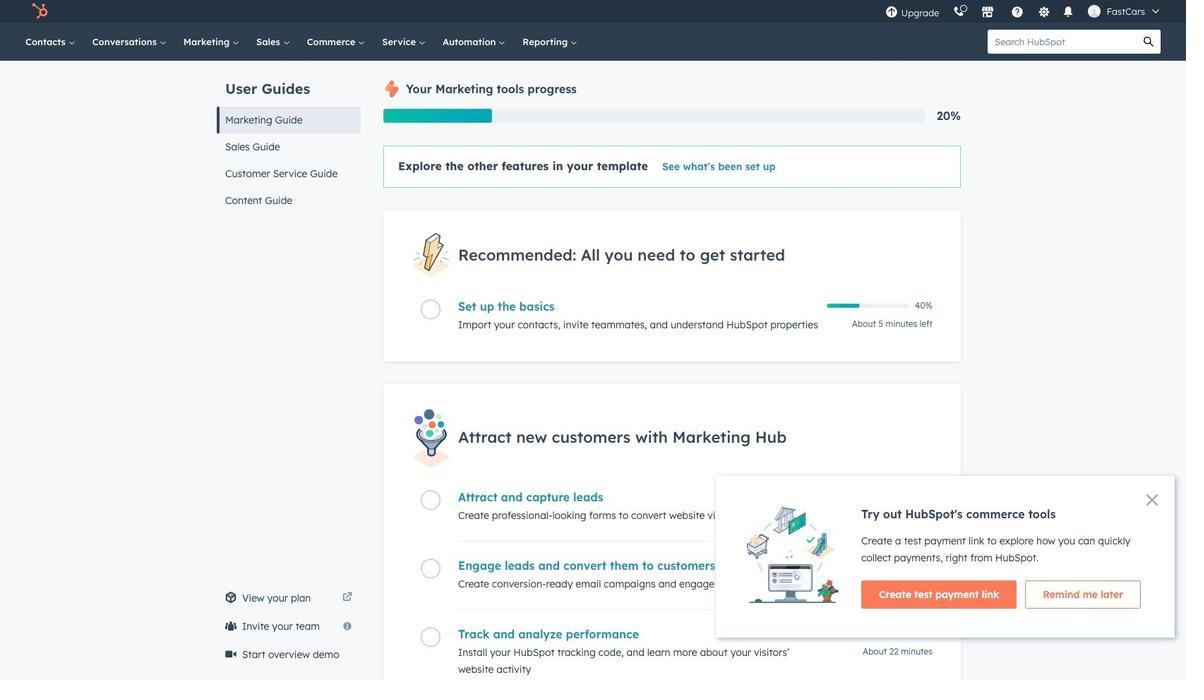 Task type: locate. For each thing, give the bounding box(es) containing it.
menu
[[879, 0, 1170, 23]]

progress bar
[[384, 109, 492, 123]]

[object object] complete progress bar
[[827, 304, 860, 308]]



Task type: vqa. For each thing, say whether or not it's contained in the screenshot.
menu
yes



Task type: describe. For each thing, give the bounding box(es) containing it.
close image
[[1147, 494, 1158, 506]]

link opens in a new window image
[[343, 593, 352, 603]]

link opens in a new window image
[[343, 590, 352, 607]]

user guides element
[[217, 61, 361, 214]]

marketplaces image
[[982, 6, 995, 19]]

Search HubSpot search field
[[988, 30, 1137, 54]]

christina overa image
[[1089, 5, 1102, 18]]



